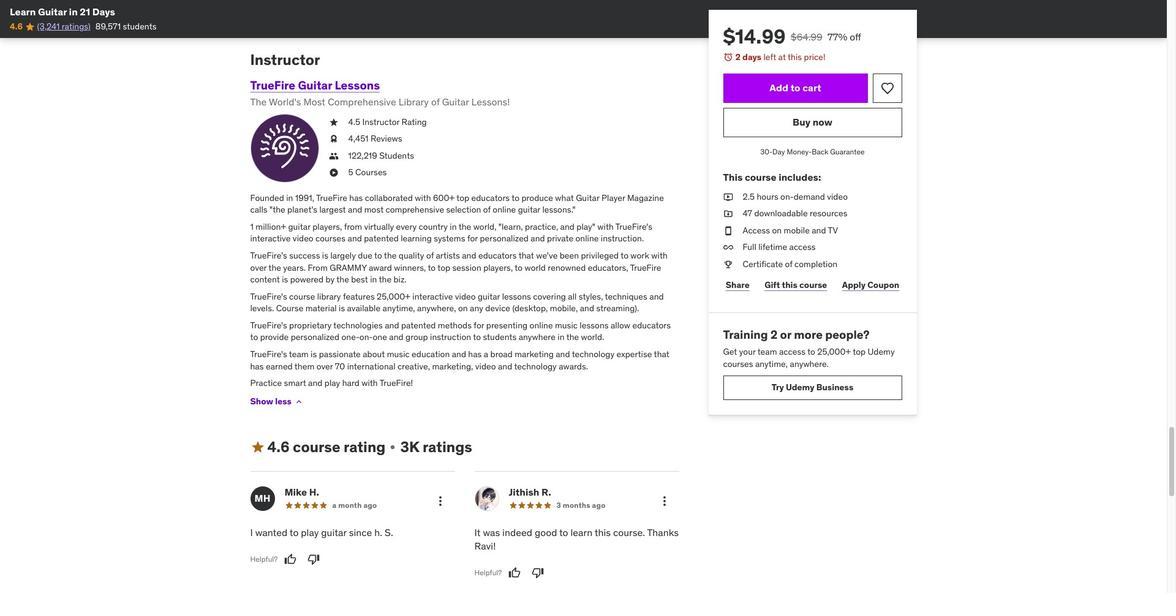 Task type: locate. For each thing, give the bounding box(es) containing it.
and right techniques
[[650, 291, 664, 302]]

0 vertical spatial students
[[123, 21, 157, 32]]

truefire guitar lessons link
[[250, 78, 380, 93]]

2 left or
[[771, 327, 778, 342]]

1 vertical spatial courses
[[724, 359, 754, 370]]

and down practice,
[[531, 233, 545, 244]]

$14.99
[[724, 24, 786, 49]]

virtually
[[364, 221, 394, 232]]

0 horizontal spatial on
[[459, 303, 468, 314]]

0 vertical spatial lessons
[[502, 291, 531, 302]]

has down 5
[[350, 192, 363, 203]]

additional actions for review by mike h. image
[[433, 494, 448, 509]]

0 horizontal spatial team
[[289, 349, 309, 360]]

0 horizontal spatial instructor
[[250, 50, 320, 69]]

educators
[[472, 192, 510, 203], [479, 250, 517, 261], [633, 320, 671, 331]]

r.
[[542, 486, 552, 498]]

anytime, inside founded in 1991, truefire has collaborated with 600+ top educators to produce what guitar player magazine calls "the planet's largest and most comprehensive selection of online guitar lessons." 1 million+ guitar players, from virtually every country in the world, "learn, practice, and play" with truefire's interactive video courses and patented learning systems for personalized and private online instruction. truefire's success is largely due to the quality of artists and educators that we've been privileged to work with over the years. from grammy award winners, to top session players, to world renowned educators, truefire content is powered by the best in the biz. truefire's course library features 25,000+ interactive video guitar lessons covering all styles, techniques and levels. course material is available anytime, anywhere, on any device (desktop, mobile, and streaming). truefire's proprietary technologies and patented methods for presenting online music lessons allow educators to provide personalized one-on-one and group instruction to students anywhere in the world. truefire's team is passionate about music education and has a broad marketing and technology expertise that has earned them over 70 international creative, marketing, video and technology awards. practice smart and play hard with truefire!
[[383, 303, 415, 314]]

3 months ago
[[557, 501, 606, 510]]

mobile
[[784, 225, 810, 236]]

video up "any"
[[455, 291, 476, 302]]

1 horizontal spatial play
[[325, 378, 340, 389]]

top down artists
[[438, 262, 451, 273]]

70
[[335, 361, 345, 372]]

in left 1991,
[[286, 192, 293, 203]]

1 horizontal spatial top
[[457, 192, 470, 203]]

helpful?
[[250, 555, 278, 564], [475, 568, 502, 577]]

courses up largely
[[316, 233, 346, 244]]

0 horizontal spatial lessons
[[502, 291, 531, 302]]

more
[[795, 327, 823, 342]]

truefire's up provide at left
[[250, 320, 287, 331]]

students right 89,571
[[123, 21, 157, 32]]

has up marketing, at the left bottom of page
[[469, 349, 482, 360]]

2 right 'alarm' image
[[736, 51, 741, 63]]

1 horizontal spatial students
[[483, 332, 517, 343]]

2 horizontal spatial has
[[469, 349, 482, 360]]

creative,
[[398, 361, 430, 372]]

0 horizontal spatial courses
[[316, 233, 346, 244]]

most
[[304, 96, 326, 108]]

course up h.
[[293, 438, 341, 457]]

play inside founded in 1991, truefire has collaborated with 600+ top educators to produce what guitar player magazine calls "the planet's largest and most comprehensive selection of online guitar lessons." 1 million+ guitar players, from virtually every country in the world, "learn, practice, and play" with truefire's interactive video courses and patented learning systems for personalized and private online instruction. truefire's success is largely due to the quality of artists and educators that we've been privileged to work with over the years. from grammy award winners, to top session players, to world renowned educators, truefire content is powered by the best in the biz. truefire's course library features 25,000+ interactive video guitar lessons covering all styles, techniques and levels. course material is available anytime, anywhere, on any device (desktop, mobile, and streaming). truefire's proprietary technologies and patented methods for presenting online music lessons allow educators to provide personalized one-on-one and group instruction to students anywhere in the world. truefire's team is passionate about music education and has a broad marketing and technology expertise that has earned them over 70 international creative, marketing, video and technology awards. practice smart and play hard with truefire!
[[325, 378, 340, 389]]

1 horizontal spatial udemy
[[868, 347, 895, 358]]

1 vertical spatial 4.6
[[268, 438, 290, 457]]

personalized
[[480, 233, 529, 244], [291, 332, 340, 343]]

xsmall image for access
[[724, 225, 733, 237]]

rating
[[344, 438, 386, 457]]

that
[[519, 250, 534, 261], [654, 349, 670, 360]]

personalized down "learn,
[[480, 233, 529, 244]]

25,000+ inside founded in 1991, truefire has collaborated with 600+ top educators to produce what guitar player magazine calls "the planet's largest and most comprehensive selection of online guitar lessons." 1 million+ guitar players, from virtually every country in the world, "learn, practice, and play" with truefire's interactive video courses and patented learning systems for personalized and private online instruction. truefire's success is largely due to the quality of artists and educators that we've been privileged to work with over the years. from grammy award winners, to top session players, to world renowned educators, truefire content is powered by the best in the biz. truefire's course library features 25,000+ interactive video guitar lessons covering all styles, techniques and levels. course material is available anytime, anywhere, on any device (desktop, mobile, and streaming). truefire's proprietary technologies and patented methods for presenting online music lessons allow educators to provide personalized one-on-one and group instruction to students anywhere in the world. truefire's team is passionate about music education and has a broad marketing and technology expertise that has earned them over 70 international creative, marketing, video and technology awards. practice smart and play hard with truefire!
[[377, 291, 411, 302]]

at
[[779, 51, 786, 63]]

over up content
[[250, 262, 267, 273]]

course down the completion
[[800, 280, 828, 291]]

3k ratings
[[401, 438, 473, 457]]

4.6 right medium 'image'
[[268, 438, 290, 457]]

team right your
[[758, 347, 778, 358]]

gift this course link
[[763, 273, 830, 298]]

0 vertical spatial for
[[468, 233, 478, 244]]

0 vertical spatial helpful?
[[250, 555, 278, 564]]

on left "any"
[[459, 303, 468, 314]]

this right 'gift'
[[782, 280, 798, 291]]

lessons up the world.
[[580, 320, 609, 331]]

0 vertical spatial 25,000+
[[377, 291, 411, 302]]

players,
[[313, 221, 342, 232], [484, 262, 513, 273]]

4.5 instructor rating
[[348, 116, 427, 127]]

technology down the "marketing"
[[515, 361, 557, 372]]

4.6 down learn
[[10, 21, 23, 32]]

xsmall image for certificate
[[724, 259, 733, 271]]

2 vertical spatial online
[[530, 320, 553, 331]]

to inside training 2 or more people? get your team access to 25,000+ top udemy courses anytime, anywhere.
[[808, 347, 816, 358]]

helpful? for i wanted to play guitar since h. s.
[[250, 555, 278, 564]]

1 vertical spatial online
[[576, 233, 599, 244]]

0 horizontal spatial over
[[250, 262, 267, 273]]

1
[[250, 221, 254, 232]]

1 horizontal spatial 25,000+
[[818, 347, 852, 358]]

0 vertical spatial players,
[[313, 221, 342, 232]]

ago for this
[[592, 501, 606, 510]]

now
[[813, 116, 833, 128]]

includes:
[[779, 171, 822, 184]]

0 vertical spatial 4.6
[[10, 21, 23, 32]]

is down library
[[339, 303, 345, 314]]

xsmall image
[[329, 150, 339, 162], [724, 191, 733, 203], [724, 208, 733, 220], [724, 225, 733, 237], [724, 259, 733, 271]]

and down them at the bottom left of page
[[308, 378, 323, 389]]

1 vertical spatial over
[[317, 361, 333, 372]]

1 horizontal spatial lessons
[[580, 320, 609, 331]]

anytime,
[[383, 303, 415, 314], [756, 359, 788, 370]]

2 vertical spatial truefire
[[631, 262, 662, 273]]

the down selection
[[459, 221, 472, 232]]

students
[[123, 21, 157, 32], [483, 332, 517, 343]]

1 horizontal spatial patented
[[401, 320, 436, 331]]

course up course
[[289, 291, 315, 302]]

students
[[380, 150, 414, 161]]

of
[[431, 96, 440, 108], [483, 204, 491, 215], [427, 250, 434, 261], [786, 259, 793, 270]]

0 vertical spatial online
[[493, 204, 516, 215]]

online up anywhere
[[530, 320, 553, 331]]

1 horizontal spatial has
[[350, 192, 363, 203]]

1 horizontal spatial anytime,
[[756, 359, 788, 370]]

interactive
[[250, 233, 291, 244], [413, 291, 453, 302]]

1 horizontal spatial technology
[[572, 349, 615, 360]]

1 vertical spatial students
[[483, 332, 517, 343]]

session
[[453, 262, 482, 273]]

years.
[[283, 262, 306, 273]]

try udemy business
[[772, 382, 854, 393]]

0 vertical spatial interactive
[[250, 233, 291, 244]]

one-
[[342, 332, 360, 343]]

marketing,
[[432, 361, 473, 372]]

good
[[535, 526, 557, 539]]

0 horizontal spatial 2
[[736, 51, 741, 63]]

1 horizontal spatial over
[[317, 361, 333, 372]]

0 horizontal spatial udemy
[[786, 382, 815, 393]]

30-
[[761, 147, 773, 156]]

1 vertical spatial play
[[301, 526, 319, 539]]

1 horizontal spatial a
[[484, 349, 489, 360]]

styles,
[[579, 291, 603, 302]]

team inside training 2 or more people? get your team access to 25,000+ top udemy courses anytime, anywhere.
[[758, 347, 778, 358]]

that up world
[[519, 250, 534, 261]]

artists
[[436, 250, 460, 261]]

to up anywhere.
[[808, 347, 816, 358]]

on- up downloadable
[[781, 191, 794, 202]]

of inside truefire guitar lessons the world's most comprehensive library of guitar lessons!
[[431, 96, 440, 108]]

xsmall image right less
[[294, 397, 304, 407]]

levels.
[[250, 303, 274, 314]]

courses inside training 2 or more people? get your team access to 25,000+ top udemy courses anytime, anywhere.
[[724, 359, 754, 370]]

lessons
[[502, 291, 531, 302], [580, 320, 609, 331]]

2 horizontal spatial online
[[576, 233, 599, 244]]

1 vertical spatial music
[[387, 349, 410, 360]]

1 horizontal spatial players,
[[484, 262, 513, 273]]

this right at
[[788, 51, 803, 63]]

patented up group
[[401, 320, 436, 331]]

2 days left at this price!
[[736, 51, 826, 63]]

xsmall image for 47
[[724, 208, 733, 220]]

2 ago from the left
[[592, 501, 606, 510]]

1 vertical spatial truefire
[[316, 192, 348, 203]]

money-
[[787, 147, 812, 156]]

truefire!
[[380, 378, 413, 389]]

play up 'mark review by mike h. as unhelpful' image
[[301, 526, 319, 539]]

xsmall image left 3k
[[388, 443, 398, 453]]

xsmall image
[[329, 116, 339, 128], [329, 133, 339, 145], [329, 167, 339, 179], [724, 242, 733, 254], [294, 397, 304, 407], [388, 443, 398, 453]]

guitar right what on the left top of the page
[[576, 192, 600, 203]]

0 vertical spatial that
[[519, 250, 534, 261]]

0 vertical spatial udemy
[[868, 347, 895, 358]]

this
[[724, 171, 743, 184]]

0 vertical spatial over
[[250, 262, 267, 273]]

is down 'years.'
[[282, 274, 288, 285]]

0 vertical spatial play
[[325, 378, 340, 389]]

course inside founded in 1991, truefire has collaborated with 600+ top educators to produce what guitar player magazine calls "the planet's largest and most comprehensive selection of online guitar lessons." 1 million+ guitar players, from virtually every country in the world, "learn, practice, and play" with truefire's interactive video courses and patented learning systems for personalized and private online instruction. truefire's success is largely due to the quality of artists and educators that we've been privileged to work with over the years. from grammy award winners, to top session players, to world renowned educators, truefire content is powered by the best in the biz. truefire's course library features 25,000+ interactive video guitar lessons covering all styles, techniques and levels. course material is available anytime, anywhere, on any device (desktop, mobile, and streaming). truefire's proprietary technologies and patented methods for presenting online music lessons allow educators to provide personalized one-on-one and group instruction to students anywhere in the world. truefire's team is passionate about music education and has a broad marketing and technology expertise that has earned them over 70 international creative, marketing, video and technology awards. practice smart and play hard with truefire!
[[289, 291, 315, 302]]

0 vertical spatial on
[[773, 225, 782, 236]]

grammy
[[330, 262, 367, 273]]

1 horizontal spatial personalized
[[480, 233, 529, 244]]

personalized down "proprietary"
[[291, 332, 340, 343]]

0 horizontal spatial anytime,
[[383, 303, 415, 314]]

25,000+
[[377, 291, 411, 302], [818, 347, 852, 358]]

and right the one
[[389, 332, 404, 343]]

patented down 'virtually'
[[364, 233, 399, 244]]

technology down the world.
[[572, 349, 615, 360]]

a left month at the bottom left of the page
[[333, 501, 337, 510]]

1 vertical spatial 2
[[771, 327, 778, 342]]

this right learn
[[595, 526, 611, 539]]

ago for h.
[[364, 501, 377, 510]]

and
[[348, 204, 363, 215], [561, 221, 575, 232], [812, 225, 827, 236], [348, 233, 362, 244], [531, 233, 545, 244], [462, 250, 477, 261], [650, 291, 664, 302], [580, 303, 595, 314], [385, 320, 399, 331], [389, 332, 404, 343], [452, 349, 466, 360], [556, 349, 570, 360], [498, 361, 513, 372], [308, 378, 323, 389]]

helpful? left mark review by jithish r. as helpful icon on the left bottom of page
[[475, 568, 502, 577]]

ago right months
[[592, 501, 606, 510]]

0 horizontal spatial online
[[493, 204, 516, 215]]

122,219
[[348, 150, 377, 161]]

resources
[[810, 208, 848, 219]]

0 vertical spatial truefire
[[250, 78, 296, 93]]

on- down the technologies
[[360, 332, 373, 343]]

the left the world.
[[567, 332, 579, 343]]

xsmall image for 122,219
[[329, 150, 339, 162]]

business
[[817, 382, 854, 393]]

interactive up anywhere,
[[413, 291, 453, 302]]

0 horizontal spatial truefire
[[250, 78, 296, 93]]

udemy down "people?"
[[868, 347, 895, 358]]

instruction
[[430, 332, 471, 343]]

guitar up device
[[478, 291, 500, 302]]

of right the library
[[431, 96, 440, 108]]

access down or
[[780, 347, 806, 358]]

world
[[525, 262, 546, 273]]

0 horizontal spatial play
[[301, 526, 319, 539]]

learn guitar in 21 days
[[10, 6, 115, 18]]

library
[[317, 291, 341, 302]]

1 horizontal spatial team
[[758, 347, 778, 358]]

1 horizontal spatial helpful?
[[475, 568, 502, 577]]

0 vertical spatial personalized
[[480, 233, 529, 244]]

to left cart
[[791, 82, 801, 94]]

smart
[[284, 378, 306, 389]]

xsmall image left 122,219
[[329, 150, 339, 162]]

1 vertical spatial anytime,
[[756, 359, 788, 370]]

xsmall image up share
[[724, 259, 733, 271]]

0 horizontal spatial 4.6
[[10, 21, 23, 32]]

comprehensive
[[386, 204, 444, 215]]

learn
[[10, 6, 36, 18]]

0 horizontal spatial 25,000+
[[377, 291, 411, 302]]

1 horizontal spatial courses
[[724, 359, 754, 370]]

medium image
[[250, 440, 265, 455]]

certificate
[[743, 259, 784, 270]]

2 vertical spatial this
[[595, 526, 611, 539]]

patented
[[364, 233, 399, 244], [401, 320, 436, 331]]

instructor
[[250, 50, 320, 69], [363, 116, 400, 127]]

xsmall image for 4.5 instructor rating
[[329, 116, 339, 128]]

students down the presenting
[[483, 332, 517, 343]]

to right winners,
[[428, 262, 436, 273]]

21
[[80, 6, 90, 18]]

1 horizontal spatial on-
[[781, 191, 794, 202]]

earned
[[266, 361, 293, 372]]

access down mobile
[[790, 242, 816, 253]]

xsmall image left 4,451
[[329, 133, 339, 145]]

play left hard
[[325, 378, 340, 389]]

1 horizontal spatial truefire
[[316, 192, 348, 203]]

to left learn
[[560, 526, 569, 539]]

has up practice
[[250, 361, 264, 372]]

magazine
[[628, 192, 664, 203]]

0 vertical spatial anytime,
[[383, 303, 415, 314]]

1 horizontal spatial 4.6
[[268, 438, 290, 457]]

2.5 hours on-demand video
[[743, 191, 848, 202]]

mark review by jithish r. as helpful image
[[509, 567, 521, 580]]

47
[[743, 208, 753, 219]]

mike
[[285, 486, 307, 498]]

that right expertise
[[654, 349, 670, 360]]

1 vertical spatial patented
[[401, 320, 436, 331]]

wishlist image
[[881, 81, 895, 95]]

to inside button
[[791, 82, 801, 94]]

success
[[289, 250, 320, 261]]

course
[[276, 303, 304, 314]]

1 vertical spatial 25,000+
[[818, 347, 852, 358]]

hard
[[342, 378, 360, 389]]

and up session
[[462, 250, 477, 261]]

presenting
[[487, 320, 528, 331]]

2 vertical spatial top
[[853, 347, 866, 358]]

2 vertical spatial has
[[250, 361, 264, 372]]

0 horizontal spatial a
[[333, 501, 337, 510]]

4.6 for 4.6 course rating
[[268, 438, 290, 457]]

xsmall image for 4,451 reviews
[[329, 133, 339, 145]]

team up them at the bottom left of page
[[289, 349, 309, 360]]

0 vertical spatial courses
[[316, 233, 346, 244]]

(desktop,
[[513, 303, 548, 314]]

xsmall image left full
[[724, 242, 733, 254]]

to right instruction
[[473, 332, 481, 343]]

of up the world,
[[483, 204, 491, 215]]

people?
[[826, 327, 870, 342]]

lessons
[[335, 78, 380, 93]]

the
[[459, 221, 472, 232], [384, 250, 397, 261], [269, 262, 281, 273], [337, 274, 349, 285], [379, 274, 392, 285], [567, 332, 579, 343]]

educators right allow
[[633, 320, 671, 331]]

training
[[724, 327, 769, 342]]

1 vertical spatial access
[[780, 347, 806, 358]]

0 vertical spatial top
[[457, 192, 470, 203]]

team inside founded in 1991, truefire has collaborated with 600+ top educators to produce what guitar player magazine calls "the planet's largest and most comprehensive selection of online guitar lessons." 1 million+ guitar players, from virtually every country in the world, "learn, practice, and play" with truefire's interactive video courses and patented learning systems for personalized and private online instruction. truefire's success is largely due to the quality of artists and educators that we've been privileged to work with over the years. from grammy award winners, to top session players, to world renowned educators, truefire content is powered by the best in the biz. truefire's course library features 25,000+ interactive video guitar lessons covering all styles, techniques and levels. course material is available anytime, anywhere, on any device (desktop, mobile, and streaming). truefire's proprietary technologies and patented methods for presenting online music lessons allow educators to provide personalized one-on-one and group instruction to students anywhere in the world. truefire's team is passionate about music education and has a broad marketing and technology expertise that has earned them over 70 international creative, marketing, video and technology awards. practice smart and play hard with truefire!
[[289, 349, 309, 360]]

anytime, down "biz."
[[383, 303, 415, 314]]

instructor up reviews
[[363, 116, 400, 127]]

1 vertical spatial a
[[333, 501, 337, 510]]

mh
[[255, 492, 271, 505]]

0 horizontal spatial ago
[[364, 501, 377, 510]]

selection
[[447, 204, 481, 215]]

left
[[764, 51, 777, 63]]

1 vertical spatial lessons
[[580, 320, 609, 331]]

2 horizontal spatial top
[[853, 347, 866, 358]]

reviews
[[371, 133, 402, 144]]

helpful? for it was indeed good to learn this course. thanks ravi!
[[475, 568, 502, 577]]

by
[[326, 274, 335, 285]]

for down the world,
[[468, 233, 478, 244]]

in down award
[[370, 274, 377, 285]]

in up systems
[[450, 221, 457, 232]]

online up "learn,
[[493, 204, 516, 215]]

back
[[812, 147, 829, 156]]

1 horizontal spatial on
[[773, 225, 782, 236]]

marketing
[[515, 349, 554, 360]]

for
[[468, 233, 478, 244], [474, 320, 485, 331]]

top up selection
[[457, 192, 470, 203]]

passionate
[[319, 349, 361, 360]]

show
[[250, 396, 273, 407]]

1 ago from the left
[[364, 501, 377, 510]]

1 vertical spatial technology
[[515, 361, 557, 372]]



Task type: describe. For each thing, give the bounding box(es) containing it.
and up the one
[[385, 320, 399, 331]]

video down broad
[[476, 361, 496, 372]]

4.6 for 4.6
[[10, 21, 23, 32]]

apply coupon
[[843, 280, 900, 291]]

methods
[[438, 320, 472, 331]]

most
[[365, 204, 384, 215]]

h.
[[375, 526, 382, 539]]

a inside founded in 1991, truefire has collaborated with 600+ top educators to produce what guitar player magazine calls "the planet's largest and most comprehensive selection of online guitar lessons." 1 million+ guitar players, from virtually every country in the world, "learn, practice, and play" with truefire's interactive video courses and patented learning systems for personalized and private online instruction. truefire's success is largely due to the quality of artists and educators that we've been privileged to work with over the years. from grammy award winners, to top session players, to world renowned educators, truefire content is powered by the best in the biz. truefire's course library features 25,000+ interactive video guitar lessons covering all styles, techniques and levels. course material is available anytime, anywhere, on any device (desktop, mobile, and streaming). truefire's proprietary technologies and patented methods for presenting online music lessons allow educators to provide personalized one-on-one and group instruction to students anywhere in the world. truefire's team is passionate about music education and has a broad marketing and technology expertise that has earned them over 70 international creative, marketing, video and technology awards. practice smart and play hard with truefire!
[[484, 349, 489, 360]]

learning
[[401, 233, 432, 244]]

mark review by mike h. as unhelpful image
[[308, 554, 320, 566]]

video up resources
[[828, 191, 848, 202]]

days
[[743, 51, 762, 63]]

89,571 students
[[96, 21, 157, 32]]

of left artists
[[427, 250, 434, 261]]

$14.99 $64.99 77% off
[[724, 24, 862, 49]]

1 vertical spatial udemy
[[786, 382, 815, 393]]

lessons."
[[543, 204, 576, 215]]

0 vertical spatial patented
[[364, 233, 399, 244]]

is up from
[[322, 250, 329, 261]]

xsmall image for 5 courses
[[329, 167, 339, 179]]

proprietary
[[289, 320, 332, 331]]

1 horizontal spatial music
[[555, 320, 578, 331]]

wanted
[[255, 526, 288, 539]]

in right anywhere
[[558, 332, 565, 343]]

to left provide at left
[[250, 332, 258, 343]]

to up award
[[375, 250, 382, 261]]

2 inside training 2 or more people? get your team access to 25,000+ top udemy courses anytime, anywhere.
[[771, 327, 778, 342]]

and down styles,
[[580, 303, 595, 314]]

practice
[[250, 378, 282, 389]]

show less button
[[250, 390, 304, 414]]

30-day money-back guarantee
[[761, 147, 865, 156]]

with right play"
[[598, 221, 614, 232]]

video up success
[[293, 233, 314, 244]]

to left world
[[515, 262, 523, 273]]

access on mobile and tv
[[743, 225, 839, 236]]

the down truefire's
[[269, 262, 281, 273]]

lifetime
[[759, 242, 788, 253]]

completion
[[795, 259, 838, 270]]

truefire's up instruction.
[[616, 221, 653, 232]]

comprehensive
[[328, 96, 396, 108]]

on inside founded in 1991, truefire has collaborated with 600+ top educators to produce what guitar player magazine calls "the planet's largest and most comprehensive selection of online guitar lessons." 1 million+ guitar players, from virtually every country in the world, "learn, practice, and play" with truefire's interactive video courses and patented learning systems for personalized and private online instruction. truefire's success is largely due to the quality of artists and educators that we've been privileged to work with over the years. from grammy award winners, to top session players, to world renowned educators, truefire content is powered by the best in the biz. truefire's course library features 25,000+ interactive video guitar lessons covering all styles, techniques and levels. course material is available anytime, anywhere, on any device (desktop, mobile, and streaming). truefire's proprietary technologies and patented methods for presenting online music lessons allow educators to provide personalized one-on-one and group instruction to students anywhere in the world. truefire's team is passionate about music education and has a broad marketing and technology expertise that has earned them over 70 international creative, marketing, video and technology awards. practice smart and play hard with truefire!
[[459, 303, 468, 314]]

udemy inside training 2 or more people? get your team access to 25,000+ top udemy courses anytime, anywhere.
[[868, 347, 895, 358]]

0 vertical spatial on-
[[781, 191, 794, 202]]

0 vertical spatial educators
[[472, 192, 510, 203]]

this course includes:
[[724, 171, 822, 184]]

largest
[[320, 204, 346, 215]]

with down international
[[362, 378, 378, 389]]

1 vertical spatial players,
[[484, 262, 513, 273]]

world.
[[581, 332, 605, 343]]

0 horizontal spatial has
[[250, 361, 264, 372]]

work
[[631, 250, 650, 261]]

streaming).
[[597, 303, 640, 314]]

mark review by mike h. as helpful image
[[284, 554, 297, 566]]

1 horizontal spatial instructor
[[363, 116, 400, 127]]

demand
[[794, 191, 826, 202]]

77%
[[828, 31, 848, 43]]

private
[[547, 233, 574, 244]]

alarm image
[[724, 52, 733, 62]]

apply coupon button
[[840, 273, 903, 298]]

systems
[[434, 233, 466, 244]]

xsmall image inside show less 'button'
[[294, 397, 304, 407]]

0 horizontal spatial players,
[[313, 221, 342, 232]]

play"
[[577, 221, 596, 232]]

try udemy business link
[[724, 375, 903, 400]]

and left tv
[[812, 225, 827, 236]]

calls
[[250, 204, 268, 215]]

xsmall image for 2.5
[[724, 191, 733, 203]]

i
[[250, 526, 253, 539]]

planet's
[[288, 204, 318, 215]]

truefire inside truefire guitar lessons the world's most comprehensive library of guitar lessons!
[[250, 78, 296, 93]]

122,219 students
[[348, 150, 414, 161]]

guitar left lessons!
[[442, 96, 469, 108]]

the right by
[[337, 274, 349, 285]]

is up them at the bottom left of page
[[311, 349, 317, 360]]

25,000+ inside training 2 or more people? get your team access to 25,000+ top udemy courses anytime, anywhere.
[[818, 347, 852, 358]]

downloadable
[[755, 208, 808, 219]]

of down the full lifetime access
[[786, 259, 793, 270]]

0 vertical spatial has
[[350, 192, 363, 203]]

2 horizontal spatial truefire
[[631, 262, 662, 273]]

2 vertical spatial educators
[[633, 320, 671, 331]]

anytime, inside training 2 or more people? get your team access to 25,000+ top udemy courses anytime, anywhere.
[[756, 359, 788, 370]]

techniques
[[605, 291, 648, 302]]

with right work
[[652, 250, 668, 261]]

library
[[399, 96, 429, 108]]

guitar down planet's
[[288, 221, 311, 232]]

truefire's up earned
[[250, 349, 287, 360]]

indeed
[[503, 526, 533, 539]]

we've
[[537, 250, 558, 261]]

the down award
[[379, 274, 392, 285]]

4.5
[[348, 116, 361, 127]]

0 horizontal spatial students
[[123, 21, 157, 32]]

available
[[347, 303, 381, 314]]

powered
[[290, 274, 324, 285]]

and down from
[[348, 233, 362, 244]]

access
[[743, 225, 771, 236]]

from
[[344, 221, 362, 232]]

quality
[[399, 250, 425, 261]]

on- inside founded in 1991, truefire has collaborated with 600+ top educators to produce what guitar player magazine calls "the planet's largest and most comprehensive selection of online guitar lessons." 1 million+ guitar players, from virtually every country in the world, "learn, practice, and play" with truefire's interactive video courses and patented learning systems for personalized and private online instruction. truefire's success is largely due to the quality of artists and educators that we've been privileged to work with over the years. from grammy award winners, to top session players, to world renowned educators, truefire content is powered by the best in the biz. truefire's course library features 25,000+ interactive video guitar lessons covering all styles, techniques and levels. course material is available anytime, anywhere, on any device (desktop, mobile, and streaming). truefire's proprietary technologies and patented methods for presenting online music lessons allow educators to provide personalized one-on-one and group instruction to students anywhere in the world. truefire's team is passionate about music education and has a broad marketing and technology expertise that has earned them over 70 international creative, marketing, video and technology awards. practice smart and play hard with truefire!
[[360, 332, 373, 343]]

0 vertical spatial instructor
[[250, 50, 320, 69]]

1 vertical spatial interactive
[[413, 291, 453, 302]]

jithish r.
[[509, 486, 552, 498]]

0 horizontal spatial that
[[519, 250, 534, 261]]

and up private
[[561, 221, 575, 232]]

0 horizontal spatial technology
[[515, 361, 557, 372]]

1 vertical spatial personalized
[[291, 332, 340, 343]]

guitar inside founded in 1991, truefire has collaborated with 600+ top educators to produce what guitar player magazine calls "the planet's largest and most comprehensive selection of online guitar lessons." 1 million+ guitar players, from virtually every country in the world, "learn, practice, and play" with truefire's interactive video courses and patented learning systems for personalized and private online instruction. truefire's success is largely due to the quality of artists and educators that we've been privileged to work with over the years. from grammy award winners, to top session players, to world renowned educators, truefire content is powered by the best in the biz. truefire's course library features 25,000+ interactive video guitar lessons covering all styles, techniques and levels. course material is available anytime, anywhere, on any device (desktop, mobile, and streaming). truefire's proprietary technologies and patented methods for presenting online music lessons allow educators to provide personalized one-on-one and group instruction to students anywhere in the world. truefire's team is passionate about music education and has a broad marketing and technology expertise that has earned them over 70 international creative, marketing, video and technology awards. practice smart and play hard with truefire!
[[576, 192, 600, 203]]

to right wanted
[[290, 526, 299, 539]]

to left produce at left
[[512, 192, 520, 203]]

provide
[[260, 332, 289, 343]]

0 horizontal spatial music
[[387, 349, 410, 360]]

0 vertical spatial access
[[790, 242, 816, 253]]

3
[[557, 501, 561, 510]]

1 horizontal spatial online
[[530, 320, 553, 331]]

truefire guitar lessons image
[[250, 114, 319, 182]]

try
[[772, 382, 784, 393]]

xsmall image for full lifetime access
[[724, 242, 733, 254]]

what
[[556, 192, 574, 203]]

"the
[[270, 204, 286, 215]]

courses
[[356, 167, 387, 178]]

with up comprehensive
[[415, 192, 431, 203]]

access inside training 2 or more people? get your team access to 25,000+ top udemy courses anytime, anywhere.
[[780, 347, 806, 358]]

biz.
[[394, 274, 407, 285]]

s.
[[385, 526, 393, 539]]

0 vertical spatial this
[[788, 51, 803, 63]]

guitar down produce at left
[[518, 204, 541, 215]]

the up award
[[384, 250, 397, 261]]

guitar up "most"
[[298, 78, 332, 93]]

and up marketing, at the left bottom of page
[[452, 349, 466, 360]]

mark review by jithish r. as unhelpful image
[[532, 567, 544, 580]]

0 vertical spatial technology
[[572, 349, 615, 360]]

this inside 'it was indeed good to learn this course. thanks ravi!'
[[595, 526, 611, 539]]

device
[[486, 303, 511, 314]]

world,
[[474, 221, 497, 232]]

courses inside founded in 1991, truefire has collaborated with 600+ top educators to produce what guitar player magazine calls "the planet's largest and most comprehensive selection of online guitar lessons." 1 million+ guitar players, from virtually every country in the world, "learn, practice, and play" with truefire's interactive video courses and patented learning systems for personalized and private online instruction. truefire's success is largely due to the quality of artists and educators that we've been privileged to work with over the years. from grammy award winners, to top session players, to world renowned educators, truefire content is powered by the best in the biz. truefire's course library features 25,000+ interactive video guitar lessons covering all styles, techniques and levels. course material is available anytime, anywhere, on any device (desktop, mobile, and streaming). truefire's proprietary technologies and patented methods for presenting online music lessons allow educators to provide personalized one-on-one and group instruction to students anywhere in the world. truefire's team is passionate about music education and has a broad marketing and technology expertise that has earned them over 70 international creative, marketing, video and technology awards. practice smart and play hard with truefire!
[[316, 233, 346, 244]]

0 horizontal spatial interactive
[[250, 233, 291, 244]]

course.
[[614, 526, 646, 539]]

course up hours
[[745, 171, 777, 184]]

guitar left since
[[321, 526, 347, 539]]

0 horizontal spatial top
[[438, 262, 451, 273]]

and down broad
[[498, 361, 513, 372]]

from
[[308, 262, 328, 273]]

educators,
[[588, 262, 629, 273]]

million+
[[256, 221, 286, 232]]

practice,
[[525, 221, 559, 232]]

1 vertical spatial this
[[782, 280, 798, 291]]

to left work
[[621, 250, 629, 261]]

and up awards.
[[556, 349, 570, 360]]

was
[[483, 526, 500, 539]]

truefire's up the levels.
[[250, 291, 287, 302]]

1 vertical spatial educators
[[479, 250, 517, 261]]

1 vertical spatial that
[[654, 349, 670, 360]]

gift
[[765, 280, 781, 291]]

been
[[560, 250, 579, 261]]

guitar up (3,241
[[38, 6, 67, 18]]

top inside training 2 or more people? get your team access to 25,000+ top udemy courses anytime, anywhere.
[[853, 347, 866, 358]]

ravi!
[[475, 540, 496, 552]]

buy now
[[793, 116, 833, 128]]

get
[[724, 347, 738, 358]]

students inside founded in 1991, truefire has collaborated with 600+ top educators to produce what guitar player magazine calls "the planet's largest and most comprehensive selection of online guitar lessons." 1 million+ guitar players, from virtually every country in the world, "learn, practice, and play" with truefire's interactive video courses and patented learning systems for personalized and private online instruction. truefire's success is largely due to the quality of artists and educators that we've been privileged to work with over the years. from grammy award winners, to top session players, to world renowned educators, truefire content is powered by the best in the biz. truefire's course library features 25,000+ interactive video guitar lessons covering all styles, techniques and levels. course material is available anytime, anywhere, on any device (desktop, mobile, and streaming). truefire's proprietary technologies and patented methods for presenting online music lessons allow educators to provide personalized one-on-one and group instruction to students anywhere in the world. truefire's team is passionate about music education and has a broad marketing and technology expertise that has earned them over 70 international creative, marketing, video and technology awards. practice smart and play hard with truefire!
[[483, 332, 517, 343]]

add to cart button
[[724, 73, 868, 103]]

0 vertical spatial 2
[[736, 51, 741, 63]]

89,571
[[96, 21, 121, 32]]

full
[[743, 242, 757, 253]]

1 vertical spatial for
[[474, 320, 485, 331]]

guarantee
[[831, 147, 865, 156]]

truefire guitar lessons the world's most comprehensive library of guitar lessons!
[[250, 78, 510, 108]]

and up from
[[348, 204, 363, 215]]

to inside 'it was indeed good to learn this course. thanks ravi!'
[[560, 526, 569, 539]]

player
[[602, 192, 626, 203]]

features
[[343, 291, 375, 302]]

additional actions for review by jithish r. image
[[657, 494, 672, 509]]

in left 21
[[69, 6, 78, 18]]



Task type: vqa. For each thing, say whether or not it's contained in the screenshot.
the right the 'has'
yes



